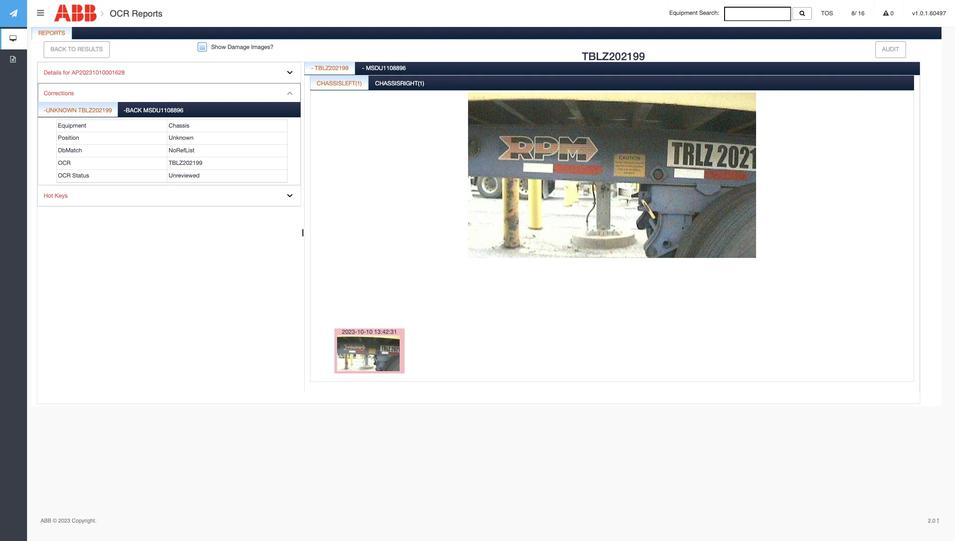 Task type: describe. For each thing, give the bounding box(es) containing it.
position
[[58, 135, 79, 142]]

audit
[[882, 46, 899, 53]]

0 button
[[874, 0, 903, 27]]

show
[[211, 44, 226, 50]]

back to results
[[50, 46, 103, 53]]

16
[[858, 10, 865, 17]]

reports link
[[32, 25, 71, 43]]

search:
[[699, 10, 719, 16]]

v1.0.1.60497
[[912, 10, 946, 17]]

ap20231010001628
[[72, 69, 125, 76]]

0
[[889, 10, 894, 17]]

corrections link
[[38, 83, 301, 104]]

warning image
[[883, 10, 889, 16]]

-back msdu1108896 link
[[118, 102, 189, 117]]

damage
[[228, 44, 249, 50]]

10
[[366, 329, 373, 336]]

©
[[53, 518, 57, 525]]

-unknown tblz202199
[[44, 107, 112, 114]]

chassisright(1) link
[[369, 75, 430, 93]]

2023-
[[342, 329, 357, 336]]

details for ap20231010001628
[[44, 69, 125, 76]]

chassis
[[169, 122, 189, 129]]

equipment for equipment search:
[[669, 10, 698, 16]]

8/
[[852, 10, 856, 17]]

chassisleft(1)
[[317, 80, 362, 87]]

menu inside tblz202199 'tab list'
[[37, 62, 301, 207]]

ocr for ocr
[[58, 160, 71, 167]]

1 horizontal spatial back
[[126, 107, 142, 114]]

- for - tblz202199
[[311, 65, 313, 71]]

ocr for ocr status
[[58, 172, 71, 179]]

-unknown tblz202199 link
[[38, 102, 117, 117]]

keys
[[55, 192, 68, 199]]

row group inside tblz202199 'tab list'
[[57, 120, 287, 183]]

menu item inside menu
[[38, 83, 301, 186]]

status
[[72, 172, 89, 179]]

10-
[[357, 329, 366, 336]]

back to results button
[[44, 41, 110, 58]]

corrections
[[44, 90, 74, 97]]

unknown inside "link"
[[46, 107, 77, 114]]

ocr status
[[58, 172, 89, 179]]

tos
[[821, 10, 833, 17]]

2023-10-10 13:42:31
[[342, 329, 397, 336]]

8/ 16 button
[[843, 0, 874, 27]]

8/ 16
[[852, 10, 865, 17]]

reports inside tblz202199 'tab list'
[[38, 30, 65, 36]]

- for -back msdu1108896
[[124, 107, 126, 114]]

tab list containing chassisleft(1)
[[310, 75, 914, 408]]

- msdu1108896 link
[[356, 60, 412, 78]]

chassisright(1)
[[375, 80, 424, 87]]

2.0
[[928, 518, 937, 525]]

tab list containing - tblz202199
[[304, 60, 920, 410]]



Task type: locate. For each thing, give the bounding box(es) containing it.
1 vertical spatial ocr
[[58, 160, 71, 167]]

2 vertical spatial ocr
[[58, 172, 71, 179]]

0 vertical spatial msdu1108896
[[366, 65, 406, 71]]

-
[[311, 65, 313, 71], [362, 65, 364, 71], [44, 107, 46, 114], [124, 107, 126, 114]]

0 vertical spatial unknown
[[46, 107, 77, 114]]

1 vertical spatial equipment
[[58, 122, 86, 129]]

copyright.
[[72, 518, 96, 525]]

for
[[63, 69, 70, 76]]

hot keys link
[[38, 186, 301, 207]]

1 vertical spatial reports
[[38, 30, 65, 36]]

noreflist
[[169, 147, 194, 154]]

back left to at left
[[50, 46, 66, 53]]

menu item containing corrections
[[38, 83, 301, 186]]

0 horizontal spatial unknown
[[46, 107, 77, 114]]

- msdu1108896
[[362, 65, 406, 71]]

tblz202199 tab list
[[30, 25, 942, 410]]

dbmatch
[[58, 147, 82, 154]]

0 vertical spatial equipment
[[669, 10, 698, 16]]

1 horizontal spatial msdu1108896
[[366, 65, 406, 71]]

to
[[68, 46, 76, 53]]

back down corrections 'link' on the top left of the page
[[126, 107, 142, 114]]

0 vertical spatial ocr
[[110, 9, 129, 18]]

back inside button
[[50, 46, 66, 53]]

ocr reports
[[107, 9, 162, 18]]

back
[[50, 46, 66, 53], [126, 107, 142, 114]]

equipment
[[669, 10, 698, 16], [58, 122, 86, 129]]

equipment up position
[[58, 122, 86, 129]]

tab list inside menu
[[38, 102, 301, 185]]

msdu1108896 inside "- msdu1108896" link
[[366, 65, 406, 71]]

tblz202199 inside row group
[[169, 160, 202, 167]]

chassisleft(1) link
[[310, 75, 368, 93]]

ocr
[[110, 9, 129, 18], [58, 160, 71, 167], [58, 172, 71, 179]]

tblz202199 inside "link"
[[78, 107, 112, 114]]

v1.0.1.60497 button
[[903, 0, 955, 27]]

0 vertical spatial reports
[[132, 9, 162, 18]]

- inside "- msdu1108896" link
[[362, 65, 364, 71]]

ocr for ocr reports
[[110, 9, 129, 18]]

1 vertical spatial msdu1108896
[[143, 107, 183, 114]]

13:42:31
[[374, 329, 397, 336]]

0 horizontal spatial reports
[[38, 30, 65, 36]]

row group
[[57, 120, 287, 183]]

equipment for equipment
[[58, 122, 86, 129]]

tab list containing -unknown tblz202199
[[38, 102, 301, 185]]

- inside '- tblz202199' link
[[311, 65, 313, 71]]

msdu1108896 inside -back msdu1108896 link
[[143, 107, 183, 114]]

0 vertical spatial back
[[50, 46, 66, 53]]

- for -unknown tblz202199
[[44, 107, 46, 114]]

1 horizontal spatial equipment
[[669, 10, 698, 16]]

menu containing details for ap20231010001628
[[37, 62, 301, 207]]

navigation
[[0, 0, 27, 70]]

0 horizontal spatial msdu1108896
[[143, 107, 183, 114]]

results
[[77, 46, 103, 53]]

- inside -back msdu1108896 link
[[124, 107, 126, 114]]

-back msdu1108896
[[124, 107, 183, 114]]

reports
[[132, 9, 162, 18], [38, 30, 65, 36]]

2023
[[58, 518, 70, 525]]

hot keys
[[44, 192, 68, 199]]

show damage images?
[[211, 44, 273, 50]]

details
[[44, 69, 61, 76]]

equipment left search:
[[669, 10, 698, 16]]

unknown up noreflist
[[169, 135, 193, 142]]

abb
[[41, 518, 51, 525]]

unknown down the corrections at top left
[[46, 107, 77, 114]]

long arrow up image
[[937, 519, 939, 524]]

1 horizontal spatial reports
[[132, 9, 162, 18]]

- tblz202199 link
[[305, 60, 355, 78]]

equipment search:
[[669, 10, 724, 16]]

1 vertical spatial unknown
[[169, 135, 193, 142]]

- for - msdu1108896
[[362, 65, 364, 71]]

bars image
[[37, 9, 44, 17]]

unknown inside row group
[[169, 135, 193, 142]]

0 horizontal spatial back
[[50, 46, 66, 53]]

details for ap20231010001628 link
[[38, 62, 301, 83]]

unreviewed
[[169, 172, 200, 179]]

hot
[[44, 192, 53, 199]]

equipment inside tblz202199 'tab list'
[[58, 122, 86, 129]]

menu
[[37, 62, 301, 207]]

1 vertical spatial back
[[126, 107, 142, 114]]

1 horizontal spatial unknown
[[169, 135, 193, 142]]

audit button
[[875, 41, 906, 58]]

images?
[[251, 44, 273, 50]]

abb © 2023 copyright.
[[41, 518, 96, 525]]

msdu1108896
[[366, 65, 406, 71], [143, 107, 183, 114]]

row group containing equipment
[[57, 120, 287, 183]]

tos button
[[812, 0, 842, 27]]

msdu1108896 down corrections 'link' on the top left of the page
[[143, 107, 183, 114]]

unknown
[[46, 107, 77, 114], [169, 135, 193, 142]]

0 horizontal spatial equipment
[[58, 122, 86, 129]]

msdu1108896 up chassisright(1)
[[366, 65, 406, 71]]

- inside the '-unknown tblz202199' "link"
[[44, 107, 46, 114]]

None field
[[724, 7, 791, 21]]

tab list
[[304, 60, 920, 410], [310, 75, 914, 408], [38, 102, 301, 185]]

tblz202199
[[582, 50, 645, 63], [315, 65, 349, 71], [78, 107, 112, 114], [169, 160, 202, 167]]

search image
[[800, 10, 805, 16]]

- tblz202199
[[311, 65, 349, 71]]

menu item
[[38, 83, 301, 186]]



Task type: vqa. For each thing, say whether or not it's contained in the screenshot.
OCR Reports
yes



